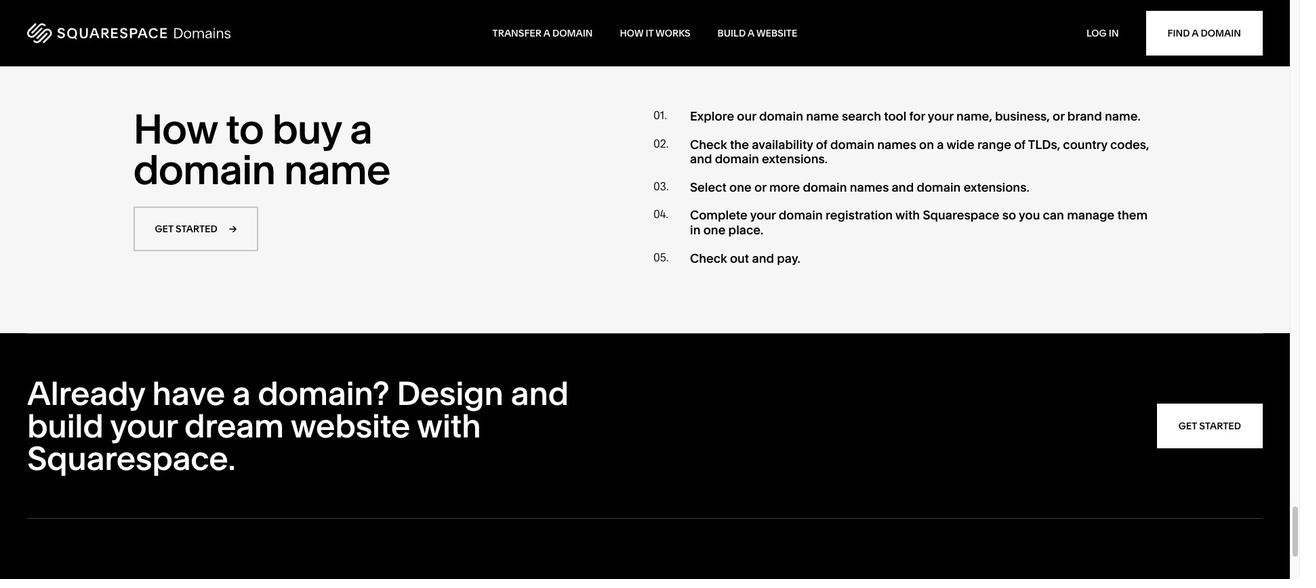 Task type: vqa. For each thing, say whether or not it's contained in the screenshot.
Design
yes



Task type: describe. For each thing, give the bounding box(es) containing it.
your for and
[[110, 406, 177, 446]]

domain right transfer
[[553, 27, 593, 39]]

business,
[[996, 109, 1050, 124]]

find a domain link
[[1147, 11, 1264, 56]]

name inside how to buy a domain name
[[284, 145, 390, 195]]

transfer
[[493, 27, 542, 39]]

squarespace.
[[27, 439, 236, 479]]

→
[[229, 223, 237, 235]]

tool
[[885, 109, 907, 124]]

squarespace logo image
[[27, 23, 231, 43]]

get started for how to buy a domain name
[[155, 223, 218, 235]]

domain right more
[[803, 180, 847, 195]]

and inside the already have a domain? design and build your dream website with squarespace.
[[511, 374, 569, 414]]

domain up 'squarespace'
[[917, 180, 961, 195]]

transfer a domain link
[[493, 27, 593, 39]]

it
[[646, 27, 654, 39]]

to
[[226, 104, 264, 154]]

explore
[[690, 109, 735, 124]]

build
[[718, 27, 746, 39]]

the
[[730, 137, 749, 152]]

have
[[152, 374, 225, 414]]

started for already have a domain? design and build your dream website with squarespace.
[[1200, 421, 1242, 433]]

so
[[1003, 208, 1017, 223]]

squarespace logo link
[[27, 18, 493, 48]]

0 vertical spatial website
[[757, 27, 798, 39]]

website inside the already have a domain? design and build your dream website with squarespace.
[[291, 406, 410, 446]]

buy
[[272, 104, 341, 154]]

a inside the already have a domain? design and build your dream website with squarespace.
[[232, 374, 251, 414]]

how for how it works
[[620, 27, 644, 39]]

domain?
[[258, 374, 390, 414]]

a right build
[[748, 27, 755, 39]]

a inside how to buy a domain name
[[350, 104, 372, 154]]

how to buy a domain name
[[133, 104, 390, 195]]

tlds,
[[1029, 137, 1061, 152]]

your for tool
[[928, 109, 954, 124]]

select one or more domain names and domain extensions.
[[690, 180, 1030, 195]]

2 of from the left
[[1015, 137, 1026, 152]]

domain right find
[[1202, 27, 1242, 39]]

your inside complete your domain registration with squarespace so you can manage them in one place.
[[751, 208, 776, 223]]

how it works
[[620, 27, 691, 39]]

manage
[[1068, 208, 1115, 223]]

build a website
[[718, 27, 798, 39]]

them
[[1118, 208, 1148, 223]]

extensions. inside check the availability of domain names on a wide range of tlds, country codes, and domain extensions.
[[762, 151, 828, 167]]

range
[[978, 137, 1012, 152]]

log in
[[1087, 27, 1119, 39]]

registration
[[826, 208, 893, 223]]

0 horizontal spatial or
[[755, 180, 767, 195]]

already
[[27, 374, 145, 414]]

for
[[910, 109, 926, 124]]

name.
[[1106, 109, 1141, 124]]

codes,
[[1111, 137, 1150, 152]]

1 vertical spatial extensions.
[[964, 180, 1030, 195]]



Task type: locate. For each thing, give the bounding box(es) containing it.
0 vertical spatial or
[[1053, 109, 1065, 124]]

check inside check the availability of domain names on a wide range of tlds, country codes, and domain extensions.
[[690, 137, 728, 152]]

domain up select
[[715, 151, 760, 167]]

0 vertical spatial one
[[730, 180, 752, 195]]

check for check the availability of domain names on a wide range of tlds, country codes, and domain extensions.
[[690, 137, 728, 152]]

or
[[1053, 109, 1065, 124], [755, 180, 767, 195]]

how for how to buy a domain name
[[133, 104, 217, 154]]

domain inside complete your domain registration with squarespace so you can manage them in one place.
[[779, 208, 823, 223]]

name
[[807, 109, 839, 124], [284, 145, 390, 195]]

1 horizontal spatial or
[[1053, 109, 1065, 124]]

0 vertical spatial with
[[896, 208, 921, 223]]

how
[[620, 27, 644, 39], [133, 104, 217, 154]]

your
[[928, 109, 954, 124], [751, 208, 776, 223], [110, 406, 177, 446]]

a right transfer
[[544, 27, 551, 39]]

in down select
[[690, 222, 701, 238]]

1 vertical spatial started
[[1200, 421, 1242, 433]]

country
[[1064, 137, 1108, 152]]

transfer a domain
[[493, 27, 593, 39]]

1 vertical spatial with
[[417, 406, 481, 446]]

complete
[[690, 208, 748, 223]]

one inside complete your domain registration with squarespace so you can manage them in one place.
[[704, 222, 726, 238]]

log in link
[[1087, 27, 1119, 39]]

1 vertical spatial get started
[[1179, 421, 1242, 433]]

your inside the already have a domain? design and build your dream website with squarespace.
[[110, 406, 177, 446]]

0 horizontal spatial website
[[291, 406, 410, 446]]

check the availability of domain names on a wide range of tlds, country codes, and domain extensions.
[[690, 137, 1150, 167]]

a right find
[[1193, 27, 1199, 39]]

1 vertical spatial one
[[704, 222, 726, 238]]

names down tool
[[878, 137, 917, 152]]

domain down search
[[831, 137, 875, 152]]

2 vertical spatial your
[[110, 406, 177, 446]]

0 vertical spatial names
[[878, 137, 917, 152]]

check left out
[[690, 251, 728, 266]]

0 horizontal spatial one
[[704, 222, 726, 238]]

place.
[[729, 222, 764, 238]]

extensions. up so
[[964, 180, 1030, 195]]

explore our domain name search tool for your name, business, or brand name.
[[690, 109, 1141, 124]]

get started
[[155, 223, 218, 235], [1179, 421, 1242, 433]]

1 horizontal spatial with
[[896, 208, 921, 223]]

wide
[[947, 137, 975, 152]]

a right on
[[938, 137, 944, 152]]

one right select
[[730, 180, 752, 195]]

1 horizontal spatial one
[[730, 180, 752, 195]]

log
[[1087, 27, 1107, 39]]

2 horizontal spatial your
[[928, 109, 954, 124]]

or left brand
[[1053, 109, 1065, 124]]

with
[[896, 208, 921, 223], [417, 406, 481, 446]]

1 horizontal spatial name
[[807, 109, 839, 124]]

1 horizontal spatial of
[[1015, 137, 1026, 152]]

1 horizontal spatial get
[[1179, 421, 1198, 433]]

names inside check the availability of domain names on a wide range of tlds, country codes, and domain extensions.
[[878, 137, 917, 152]]

one left place.
[[704, 222, 726, 238]]

1 vertical spatial website
[[291, 406, 410, 446]]

0 vertical spatial extensions.
[[762, 151, 828, 167]]

0 vertical spatial in
[[1110, 27, 1119, 39]]

of
[[816, 137, 828, 152], [1015, 137, 1026, 152]]

build
[[27, 406, 103, 446]]

1 of from the left
[[816, 137, 828, 152]]

design
[[397, 374, 504, 414]]

check
[[690, 137, 728, 152], [690, 251, 728, 266]]

out
[[730, 251, 750, 266]]

started inside get started link
[[1200, 421, 1242, 433]]

website
[[757, 27, 798, 39], [291, 406, 410, 446]]

0 vertical spatial get started
[[155, 223, 218, 235]]

brand
[[1068, 109, 1103, 124]]

0 vertical spatial started
[[176, 223, 218, 235]]

1 horizontal spatial website
[[757, 27, 798, 39]]

with inside complete your domain registration with squarespace so you can manage them in one place.
[[896, 208, 921, 223]]

get for how to buy a domain name
[[155, 223, 173, 235]]

1 horizontal spatial get started
[[1179, 421, 1242, 433]]

on
[[920, 137, 935, 152]]

get for already have a domain? design and build your dream website with squarespace.
[[1179, 421, 1198, 433]]

can
[[1044, 208, 1065, 223]]

or left more
[[755, 180, 767, 195]]

you
[[1019, 208, 1041, 223]]

0 horizontal spatial get started
[[155, 223, 218, 235]]

0 vertical spatial how
[[620, 27, 644, 39]]

get
[[155, 223, 173, 235], [1179, 421, 1198, 433]]

2 check from the top
[[690, 251, 728, 266]]

1 horizontal spatial your
[[751, 208, 776, 223]]

and inside check the availability of domain names on a wide range of tlds, country codes, and domain extensions.
[[690, 151, 713, 167]]

get started for already have a domain? design and build your dream website with squarespace.
[[1179, 421, 1242, 433]]

0 horizontal spatial your
[[110, 406, 177, 446]]

dream
[[184, 406, 284, 446]]

1 vertical spatial name
[[284, 145, 390, 195]]

check down explore
[[690, 137, 728, 152]]

more
[[770, 180, 800, 195]]

names for on
[[878, 137, 917, 152]]

in
[[1110, 27, 1119, 39], [690, 222, 701, 238]]

started for how to buy a domain name
[[176, 223, 218, 235]]

names up 'registration'
[[850, 180, 889, 195]]

0 horizontal spatial how
[[133, 104, 217, 154]]

0 horizontal spatial in
[[690, 222, 701, 238]]

domain inside how to buy a domain name
[[133, 145, 275, 195]]

0 horizontal spatial started
[[176, 223, 218, 235]]

works
[[656, 27, 691, 39]]

select
[[690, 180, 727, 195]]

extensions.
[[762, 151, 828, 167], [964, 180, 1030, 195]]

names
[[878, 137, 917, 152], [850, 180, 889, 195]]

one
[[730, 180, 752, 195], [704, 222, 726, 238]]

started
[[176, 223, 218, 235], [1200, 421, 1242, 433]]

1 horizontal spatial started
[[1200, 421, 1242, 433]]

1 vertical spatial in
[[690, 222, 701, 238]]

pay.
[[777, 251, 801, 266]]

domain up →
[[133, 145, 275, 195]]

how inside how to buy a domain name
[[133, 104, 217, 154]]

1 check from the top
[[690, 137, 728, 152]]

availability
[[752, 137, 814, 152]]

with inside the already have a domain? design and build your dream website with squarespace.
[[417, 406, 481, 446]]

1 vertical spatial your
[[751, 208, 776, 223]]

1 vertical spatial or
[[755, 180, 767, 195]]

complete your domain registration with squarespace so you can manage them in one place.
[[690, 208, 1148, 238]]

0 horizontal spatial of
[[816, 137, 828, 152]]

our
[[738, 109, 757, 124]]

in inside complete your domain registration with squarespace so you can manage them in one place.
[[690, 222, 701, 238]]

name,
[[957, 109, 993, 124]]

of right availability
[[816, 137, 828, 152]]

1 vertical spatial names
[[850, 180, 889, 195]]

extensions. up more
[[762, 151, 828, 167]]

already have a domain? design and build your dream website with squarespace.
[[27, 374, 569, 479]]

domain
[[553, 27, 593, 39], [1202, 27, 1242, 39], [760, 109, 804, 124], [831, 137, 875, 152], [133, 145, 275, 195], [715, 151, 760, 167], [803, 180, 847, 195], [917, 180, 961, 195], [779, 208, 823, 223]]

0 horizontal spatial extensions.
[[762, 151, 828, 167]]

1 horizontal spatial in
[[1110, 27, 1119, 39]]

0 horizontal spatial name
[[284, 145, 390, 195]]

and
[[690, 151, 713, 167], [892, 180, 914, 195], [752, 251, 775, 266], [511, 374, 569, 414]]

a right the buy
[[350, 104, 372, 154]]

domain up availability
[[760, 109, 804, 124]]

find
[[1168, 27, 1191, 39]]

of left tlds,
[[1015, 137, 1026, 152]]

1 vertical spatial get
[[1179, 421, 1198, 433]]

a
[[544, 27, 551, 39], [748, 27, 755, 39], [1193, 27, 1199, 39], [350, 104, 372, 154], [938, 137, 944, 152], [232, 374, 251, 414]]

build a website link
[[718, 27, 798, 39]]

1 vertical spatial check
[[690, 251, 728, 266]]

squarespace
[[923, 208, 1000, 223]]

1 horizontal spatial extensions.
[[964, 180, 1030, 195]]

check out and pay.
[[690, 251, 801, 266]]

0 vertical spatial name
[[807, 109, 839, 124]]

1 horizontal spatial how
[[620, 27, 644, 39]]

0 vertical spatial get
[[155, 223, 173, 235]]

search
[[842, 109, 882, 124]]

a inside check the availability of domain names on a wide range of tlds, country codes, and domain extensions.
[[938, 137, 944, 152]]

names for and
[[850, 180, 889, 195]]

check for check out and pay.
[[690, 251, 728, 266]]

get started link
[[1158, 404, 1264, 449]]

domain down more
[[779, 208, 823, 223]]

0 horizontal spatial get
[[155, 223, 173, 235]]

how it works link
[[620, 27, 691, 39]]

0 vertical spatial your
[[928, 109, 954, 124]]

0 vertical spatial check
[[690, 137, 728, 152]]

0 horizontal spatial with
[[417, 406, 481, 446]]

a right the have
[[232, 374, 251, 414]]

in right log
[[1110, 27, 1119, 39]]

1 vertical spatial how
[[133, 104, 217, 154]]

find a domain
[[1168, 27, 1242, 39]]



